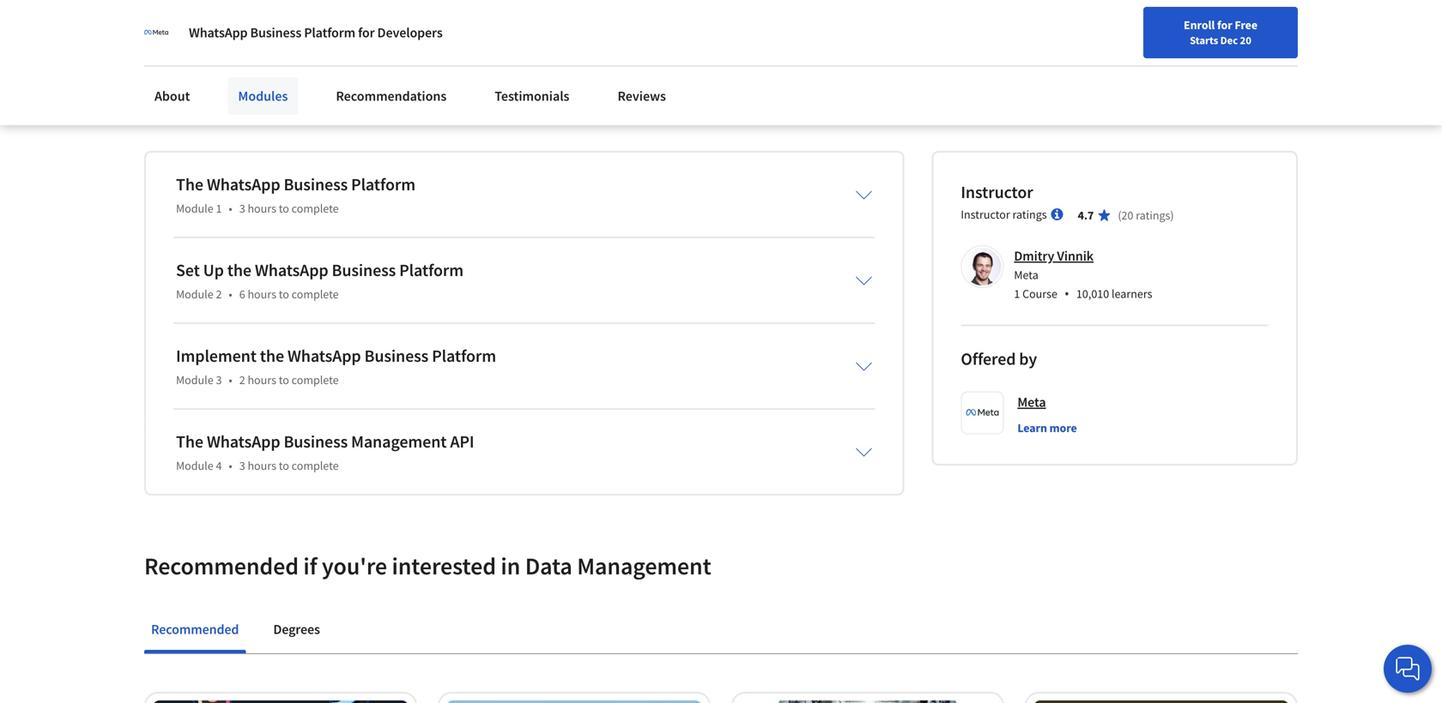 Task type: describe. For each thing, give the bounding box(es) containing it.
whatsapp inside the whatsapp business management api module 4 • 3 hours to complete
[[207, 432, 280, 453]]

show notifications image
[[1210, 21, 1231, 42]]

modules
[[238, 88, 288, 105]]

reviews
[[618, 88, 666, 105]]

complete inside set up the whatsapp business platform module 2 • 6 hours to complete
[[292, 287, 339, 302]]

to inside "implement the whatsapp business platform module 3 • 2 hours to complete"
[[279, 373, 289, 388]]

• inside the whatsapp business platform module 1 • 3 hours to complete
[[229, 201, 232, 217]]

20 inside enroll for free starts dec 20
[[1240, 33, 1251, 47]]

implement
[[176, 346, 257, 367]]

module inside the whatsapp business platform module 1 • 3 hours to complete
[[176, 201, 213, 217]]

3 inside the whatsapp business platform module 1 • 3 hours to complete
[[239, 201, 245, 217]]

recommendation tabs tab list
[[144, 610, 1298, 654]]

to inside the whatsapp business platform module 1 • 3 hours to complete
[[279, 201, 289, 217]]

whatsapp inside "implement the whatsapp business platform module 3 • 2 hours to complete"
[[287, 346, 361, 367]]

vinnik
[[1057, 248, 1094, 265]]

dec
[[1220, 33, 1238, 47]]

module inside set up the whatsapp business platform module 2 • 6 hours to complete
[[176, 287, 213, 302]]

hours inside the whatsapp business management api module 4 • 3 hours to complete
[[248, 459, 276, 474]]

hours inside set up the whatsapp business platform module 2 • 6 hours to complete
[[248, 287, 276, 302]]

in
[[501, 552, 520, 582]]

)
[[1170, 208, 1174, 223]]

enroll
[[1184, 17, 1215, 33]]

• inside dmitry vinnik meta 1 course • 10,010 learners
[[1064, 285, 1070, 303]]

1 horizontal spatial ratings
[[1136, 208, 1170, 223]]

enroll for free starts dec 20
[[1184, 17, 1258, 47]]

implement the whatsapp business platform module 3 • 2 hours to complete
[[176, 346, 496, 388]]

4
[[216, 459, 222, 474]]

up
[[203, 260, 224, 281]]

about link
[[144, 77, 200, 115]]

instructor ratings
[[961, 207, 1047, 223]]

business inside "implement the whatsapp business platform module 3 • 2 hours to complete"
[[364, 346, 429, 367]]

recommended if you're interested in data management
[[144, 552, 711, 582]]

about
[[155, 88, 190, 105]]

3 inside "implement the whatsapp business platform module 3 • 2 hours to complete"
[[216, 373, 222, 388]]

management inside the whatsapp business management api module 4 • 3 hours to complete
[[351, 432, 447, 453]]

developers
[[377, 24, 443, 41]]

to inside set up the whatsapp business platform module 2 • 6 hours to complete
[[279, 287, 289, 302]]

(
[[1118, 208, 1122, 223]]

complete inside the whatsapp business management api module 4 • 3 hours to complete
[[292, 459, 339, 474]]

dmitry vinnik meta 1 course • 10,010 learners
[[1014, 248, 1152, 303]]

business inside set up the whatsapp business platform module 2 • 6 hours to complete
[[332, 260, 396, 281]]

the whatsapp business management api module 4 • 3 hours to complete
[[176, 432, 474, 474]]

meta link
[[1018, 392, 1046, 413]]

to inside the whatsapp business management api module 4 • 3 hours to complete
[[279, 459, 289, 474]]

set
[[176, 260, 200, 281]]

• inside the whatsapp business management api module 4 • 3 hours to complete
[[229, 459, 232, 474]]

learners
[[1112, 286, 1152, 302]]

10,010
[[1076, 286, 1109, 302]]

degrees button
[[266, 610, 327, 651]]

data
[[525, 552, 572, 582]]

dmitry vinnik link
[[1014, 248, 1094, 265]]

you're
[[322, 552, 387, 582]]

more
[[1050, 421, 1077, 436]]

the for the whatsapp business management api
[[176, 432, 203, 453]]

platform inside the whatsapp business platform module 1 • 3 hours to complete
[[351, 174, 415, 195]]

module inside the whatsapp business management api module 4 • 3 hours to complete
[[176, 459, 213, 474]]

complete inside "implement the whatsapp business platform module 3 • 2 hours to complete"
[[292, 373, 339, 388]]



Task type: vqa. For each thing, say whether or not it's contained in the screenshot.


Task type: locate. For each thing, give the bounding box(es) containing it.
3
[[239, 201, 245, 217], [216, 373, 222, 388], [239, 459, 245, 474]]

platform
[[304, 24, 355, 41], [351, 174, 415, 195], [399, 260, 464, 281], [432, 346, 496, 367]]

learn
[[1018, 421, 1047, 436]]

module down implement
[[176, 373, 213, 388]]

1 vertical spatial management
[[577, 552, 711, 582]]

to right 4
[[279, 459, 289, 474]]

meta
[[1014, 268, 1039, 283], [1018, 394, 1046, 411]]

the right implement
[[260, 346, 284, 367]]

4 complete from the top
[[292, 459, 339, 474]]

management
[[351, 432, 447, 453], [577, 552, 711, 582]]

1 vertical spatial the
[[176, 432, 203, 453]]

20
[[1240, 33, 1251, 47], [1122, 208, 1134, 223]]

0 horizontal spatial 2
[[216, 287, 222, 302]]

english button
[[1082, 0, 1185, 56]]

2 hours from the top
[[248, 287, 276, 302]]

0 vertical spatial 2
[[216, 287, 222, 302]]

testimonials link
[[484, 77, 580, 115]]

business inside the whatsapp business management api module 4 • 3 hours to complete
[[284, 432, 348, 453]]

0 horizontal spatial ratings
[[1012, 207, 1047, 223]]

recommended
[[144, 552, 299, 582], [151, 622, 239, 639]]

recommendations
[[336, 88, 447, 105]]

the
[[176, 174, 203, 195], [176, 432, 203, 453]]

the inside the whatsapp business platform module 1 • 3 hours to complete
[[176, 174, 203, 195]]

3 hours from the top
[[248, 373, 276, 388]]

20 down free
[[1240, 33, 1251, 47]]

whatsapp business platform for developers
[[189, 24, 443, 41]]

2 the from the top
[[176, 432, 203, 453]]

instructor up dmitry vinnik icon
[[961, 207, 1010, 223]]

0 vertical spatial management
[[351, 432, 447, 453]]

whatsapp inside set up the whatsapp business platform module 2 • 6 hours to complete
[[255, 260, 328, 281]]

platform inside set up the whatsapp business platform module 2 • 6 hours to complete
[[399, 260, 464, 281]]

interested
[[392, 552, 496, 582]]

for inside enroll for free starts dec 20
[[1217, 17, 1232, 33]]

1 to from the top
[[279, 201, 289, 217]]

2 to from the top
[[279, 287, 289, 302]]

dmitry vinnik image
[[963, 248, 1001, 286]]

the whatsapp business platform module 1 • 3 hours to complete
[[176, 174, 415, 217]]

4 module from the top
[[176, 459, 213, 474]]

1 module from the top
[[176, 201, 213, 217]]

0 horizontal spatial 1
[[216, 201, 222, 217]]

the for the whatsapp business platform
[[176, 174, 203, 195]]

1 vertical spatial the
[[260, 346, 284, 367]]

0 horizontal spatial management
[[351, 432, 447, 453]]

module inside "implement the whatsapp business platform module 3 • 2 hours to complete"
[[176, 373, 213, 388]]

• inside "implement the whatsapp business platform module 3 • 2 hours to complete"
[[229, 373, 232, 388]]

3 module from the top
[[176, 373, 213, 388]]

learn more button
[[1018, 420, 1077, 437]]

1 vertical spatial 3
[[216, 373, 222, 388]]

0 vertical spatial 3
[[239, 201, 245, 217]]

modules link
[[228, 77, 298, 115]]

1 up up
[[216, 201, 222, 217]]

module
[[176, 201, 213, 217], [176, 287, 213, 302], [176, 373, 213, 388], [176, 459, 213, 474]]

2 vertical spatial 3
[[239, 459, 245, 474]]

3 complete from the top
[[292, 373, 339, 388]]

whatsapp inside the whatsapp business platform module 1 • 3 hours to complete
[[207, 174, 280, 195]]

0 horizontal spatial for
[[358, 24, 375, 41]]

if
[[303, 552, 317, 582]]

by
[[1019, 349, 1037, 370]]

2 instructor from the top
[[961, 207, 1010, 223]]

1 instructor from the top
[[961, 182, 1033, 203]]

instructor
[[961, 182, 1033, 203], [961, 207, 1010, 223]]

offered by
[[961, 349, 1037, 370]]

1 horizontal spatial 2
[[239, 373, 245, 388]]

recommendations link
[[326, 77, 457, 115]]

1 vertical spatial meta
[[1018, 394, 1046, 411]]

20 right 4.7
[[1122, 208, 1134, 223]]

offered
[[961, 349, 1016, 370]]

2 complete from the top
[[292, 287, 339, 302]]

module down set
[[176, 287, 213, 302]]

3 to from the top
[[279, 373, 289, 388]]

degrees
[[273, 622, 320, 639]]

1 vertical spatial recommended
[[151, 622, 239, 639]]

1 vertical spatial 1
[[1014, 286, 1020, 302]]

whatsapp
[[189, 24, 248, 41], [207, 174, 280, 195], [255, 260, 328, 281], [287, 346, 361, 367], [207, 432, 280, 453]]

2
[[216, 287, 222, 302], [239, 373, 245, 388]]

1 vertical spatial 2
[[239, 373, 245, 388]]

0 vertical spatial 1
[[216, 201, 222, 217]]

1 the from the top
[[176, 174, 203, 195]]

the inside set up the whatsapp business platform module 2 • 6 hours to complete
[[227, 260, 251, 281]]

2 down implement
[[239, 373, 245, 388]]

1 inside the whatsapp business platform module 1 • 3 hours to complete
[[216, 201, 222, 217]]

0 vertical spatial recommended
[[144, 552, 299, 582]]

to up set up the whatsapp business platform module 2 • 6 hours to complete
[[279, 201, 289, 217]]

for
[[1217, 17, 1232, 33], [358, 24, 375, 41]]

complete inside the whatsapp business platform module 1 • 3 hours to complete
[[292, 201, 339, 217]]

2 left 6
[[216, 287, 222, 302]]

meta up learn
[[1018, 394, 1046, 411]]

course
[[1022, 286, 1057, 302]]

platform inside "implement the whatsapp business platform module 3 • 2 hours to complete"
[[432, 346, 496, 367]]

recommended for recommended
[[151, 622, 239, 639]]

english
[[1113, 19, 1155, 36]]

1 vertical spatial instructor
[[961, 207, 1010, 223]]

•
[[229, 201, 232, 217], [1064, 285, 1070, 303], [229, 287, 232, 302], [229, 373, 232, 388], [229, 459, 232, 474]]

for up dec
[[1217, 17, 1232, 33]]

hours
[[248, 201, 276, 217], [248, 287, 276, 302], [248, 373, 276, 388], [248, 459, 276, 474]]

recommended inside button
[[151, 622, 239, 639]]

to right 6
[[279, 287, 289, 302]]

learn more
[[1018, 421, 1077, 436]]

4 to from the top
[[279, 459, 289, 474]]

0 vertical spatial meta
[[1014, 268, 1039, 283]]

0 vertical spatial 20
[[1240, 33, 1251, 47]]

2 inside set up the whatsapp business platform module 2 • 6 hours to complete
[[216, 287, 222, 302]]

the inside "implement the whatsapp business platform module 3 • 2 hours to complete"
[[260, 346, 284, 367]]

0 vertical spatial instructor
[[961, 182, 1033, 203]]

business
[[250, 24, 301, 41], [284, 174, 348, 195], [332, 260, 396, 281], [364, 346, 429, 367], [284, 432, 348, 453]]

starts
[[1190, 33, 1218, 47]]

instructor up instructor ratings
[[961, 182, 1033, 203]]

2 inside "implement the whatsapp business platform module 3 • 2 hours to complete"
[[239, 373, 245, 388]]

0 horizontal spatial 20
[[1122, 208, 1134, 223]]

1 vertical spatial 20
[[1122, 208, 1134, 223]]

4 hours from the top
[[248, 459, 276, 474]]

1 horizontal spatial the
[[260, 346, 284, 367]]

0 horizontal spatial the
[[227, 260, 251, 281]]

1
[[216, 201, 222, 217], [1014, 286, 1020, 302]]

4.7
[[1078, 208, 1094, 223]]

hours inside the whatsapp business platform module 1 • 3 hours to complete
[[248, 201, 276, 217]]

3 inside the whatsapp business management api module 4 • 3 hours to complete
[[239, 459, 245, 474]]

• inside set up the whatsapp business platform module 2 • 6 hours to complete
[[229, 287, 232, 302]]

the up 6
[[227, 260, 251, 281]]

module up set
[[176, 201, 213, 217]]

instructor for instructor
[[961, 182, 1033, 203]]

reviews link
[[607, 77, 676, 115]]

module left 4
[[176, 459, 213, 474]]

the inside the whatsapp business management api module 4 • 3 hours to complete
[[176, 432, 203, 453]]

None search field
[[245, 11, 657, 45]]

1 left course
[[1014, 286, 1020, 302]]

testimonials
[[495, 88, 570, 105]]

meta down dmitry
[[1014, 268, 1039, 283]]

complete
[[292, 201, 339, 217], [292, 287, 339, 302], [292, 373, 339, 388], [292, 459, 339, 474]]

0 vertical spatial the
[[176, 174, 203, 195]]

business inside the whatsapp business platform module 1 • 3 hours to complete
[[284, 174, 348, 195]]

free
[[1235, 17, 1258, 33]]

1 horizontal spatial 20
[[1240, 33, 1251, 47]]

chat with us image
[[1394, 656, 1422, 683]]

hours inside "implement the whatsapp business platform module 3 • 2 hours to complete"
[[248, 373, 276, 388]]

1 hours from the top
[[248, 201, 276, 217]]

1 complete from the top
[[292, 201, 339, 217]]

instructor for instructor ratings
[[961, 207, 1010, 223]]

api
[[450, 432, 474, 453]]

recommended for recommended if you're interested in data management
[[144, 552, 299, 582]]

ratings right (
[[1136, 208, 1170, 223]]

meta inside dmitry vinnik meta 1 course • 10,010 learners
[[1014, 268, 1039, 283]]

ratings up dmitry
[[1012, 207, 1047, 223]]

( 20 ratings )
[[1118, 208, 1174, 223]]

1 inside dmitry vinnik meta 1 course • 10,010 learners
[[1014, 286, 1020, 302]]

ratings
[[1012, 207, 1047, 223], [1136, 208, 1170, 223]]

recommended button
[[144, 610, 246, 651]]

to
[[279, 201, 289, 217], [279, 287, 289, 302], [279, 373, 289, 388], [279, 459, 289, 474]]

the
[[227, 260, 251, 281], [260, 346, 284, 367]]

set up the whatsapp business platform module 2 • 6 hours to complete
[[176, 260, 464, 302]]

2 module from the top
[[176, 287, 213, 302]]

to up the whatsapp business management api module 4 • 3 hours to complete
[[279, 373, 289, 388]]

1 horizontal spatial for
[[1217, 17, 1232, 33]]

for left 'developers'
[[358, 24, 375, 41]]

6
[[239, 287, 245, 302]]

1 horizontal spatial management
[[577, 552, 711, 582]]

meta image
[[144, 21, 168, 45]]

0 vertical spatial the
[[227, 260, 251, 281]]

1 horizontal spatial 1
[[1014, 286, 1020, 302]]

dmitry
[[1014, 248, 1054, 265]]



